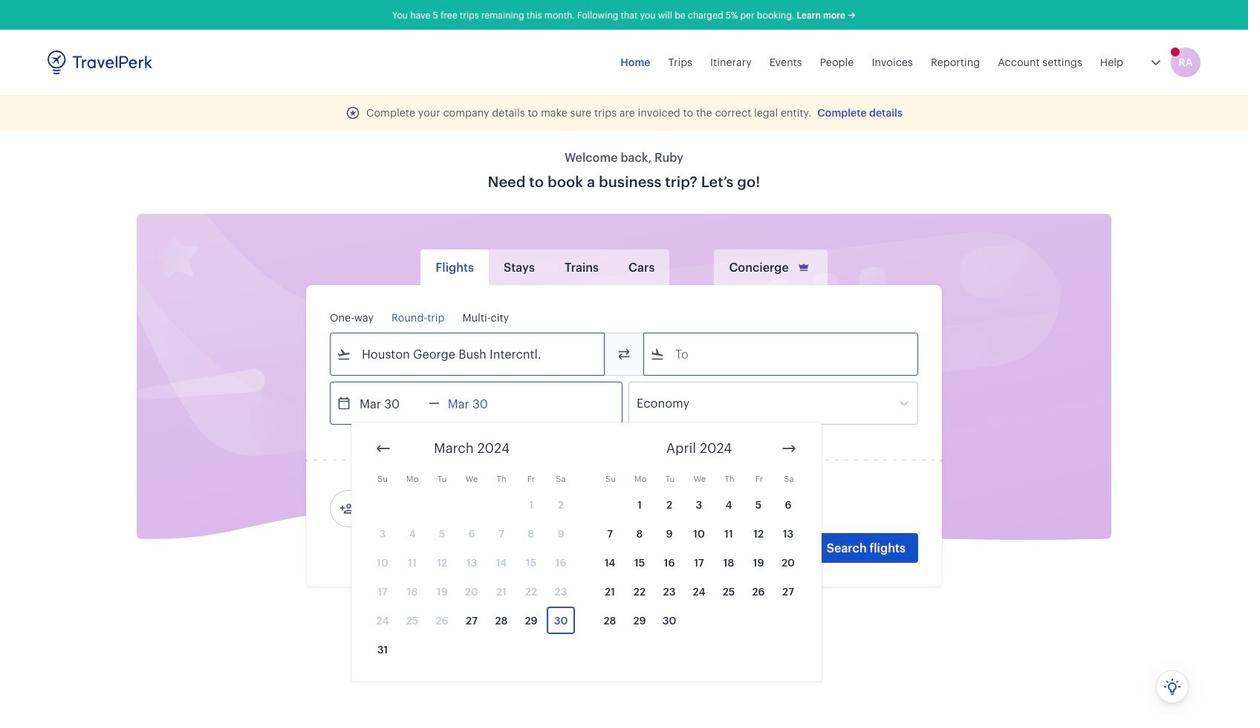 Task type: describe. For each thing, give the bounding box(es) containing it.
Depart text field
[[351, 383, 429, 424]]

move forward to switch to the next month. image
[[780, 440, 798, 458]]

From search field
[[351, 343, 585, 366]]

move backward to switch to the previous month. image
[[374, 440, 392, 458]]

calendar application
[[351, 423, 1248, 682]]

Add first traveler search field
[[354, 497, 509, 521]]



Task type: locate. For each thing, give the bounding box(es) containing it.
Return text field
[[440, 383, 517, 424]]

To search field
[[665, 343, 898, 366]]



